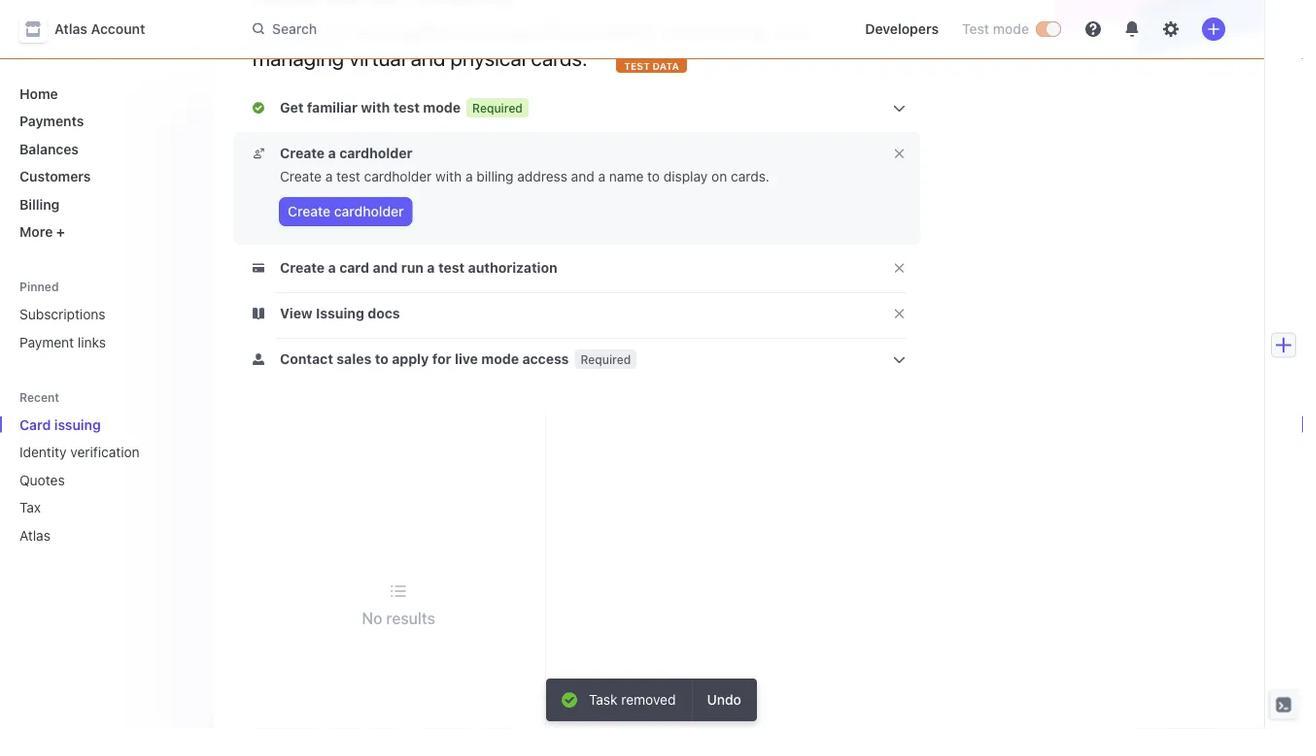 Task type: describe. For each thing, give the bounding box(es) containing it.
get familiar with test mode
[[280, 100, 461, 116]]

more +
[[19, 224, 65, 240]]

create for create a card and run a test authorization
[[280, 260, 325, 276]]

developers link
[[857, 14, 947, 45]]

recent element
[[0, 409, 214, 552]]

task
[[589, 692, 618, 708]]

billing
[[477, 169, 514, 185]]

physical
[[450, 45, 526, 70]]

managing
[[253, 45, 344, 70]]

atlas for atlas account
[[54, 21, 87, 37]]

2 vertical spatial test
[[438, 260, 465, 276]]

payment links link
[[12, 327, 198, 358]]

recent
[[19, 390, 59, 404]]

required for get familiar with test mode
[[472, 101, 523, 115]]

create for create a test cardholder with a billing address and a name to display on cards.
[[280, 169, 322, 185]]

create cardholder
[[288, 204, 404, 220]]

create a cardholder button
[[253, 144, 416, 163]]

view issuing docs
[[280, 306, 400, 322]]

help image
[[1086, 21, 1101, 37]]

end
[[355, 17, 390, 43]]

live
[[455, 351, 478, 367]]

create a card and run a test authorization
[[280, 260, 557, 276]]

1 horizontal spatial with
[[436, 169, 462, 185]]

card
[[19, 417, 51, 433]]

search
[[272, 21, 317, 37]]

and down platform
[[411, 45, 445, 70]]

+
[[56, 224, 65, 240]]

display
[[664, 169, 708, 185]]

developers
[[865, 21, 939, 37]]

undo
[[707, 692, 741, 708]]

to-
[[327, 17, 355, 43]]

subscriptions link
[[12, 299, 198, 330]]

svg image for create a card and run a test authorization
[[253, 262, 264, 274]]

create a card and run a test authorization button
[[253, 259, 561, 278]]

atlas link
[[12, 520, 171, 552]]

creating,
[[577, 17, 656, 43]]

quotes link
[[12, 465, 171, 496]]

atlas account
[[54, 21, 145, 37]]

an end-to-end platform for quickly creating, distributing, and managing virtual and physical cards.
[[253, 17, 810, 70]]

1 vertical spatial cardholder
[[364, 169, 432, 185]]

create for create a cardholder
[[280, 145, 325, 161]]

links
[[78, 334, 106, 350]]

create cardholder link
[[280, 198, 412, 225]]

cards. for on
[[731, 169, 770, 185]]

get
[[280, 100, 304, 116]]

identity verification
[[19, 445, 140, 461]]

customers link
[[12, 161, 198, 192]]

card issuing
[[19, 417, 101, 433]]

quotes
[[19, 472, 65, 488]]

cardholder inside 'dropdown button'
[[339, 145, 413, 161]]

an
[[253, 17, 278, 43]]

0 vertical spatial to
[[647, 169, 660, 185]]

pinned element
[[12, 299, 198, 358]]

access
[[522, 351, 569, 367]]

balances
[[19, 141, 79, 157]]

get familiar with test mode button
[[253, 98, 465, 118]]

and right distributing,
[[775, 17, 810, 43]]

home
[[19, 86, 58, 102]]

contact
[[280, 351, 333, 367]]

1 vertical spatial test
[[336, 169, 360, 185]]

recent navigation links element
[[0, 389, 214, 552]]

a inside 'dropdown button'
[[328, 145, 336, 161]]

svg image for view issuing docs
[[253, 308, 264, 320]]

apply
[[392, 351, 429, 367]]

Search text field
[[241, 11, 789, 47]]

authorization
[[468, 260, 557, 276]]

view issuing docs button
[[253, 304, 404, 324]]

customers
[[19, 169, 91, 185]]

create for create cardholder
[[288, 204, 331, 220]]

2 vertical spatial cardholder
[[334, 204, 404, 220]]

removed
[[621, 692, 676, 708]]

undo button
[[691, 679, 757, 722]]

to inside "dropdown button"
[[375, 351, 389, 367]]

tax
[[19, 500, 41, 516]]

required for contact sales to apply for live mode access
[[581, 353, 631, 366]]

no results
[[362, 610, 435, 628]]

settings image
[[1163, 21, 1179, 37]]

distributing,
[[661, 17, 770, 43]]

address
[[517, 169, 567, 185]]

task removed alert dialog
[[546, 679, 757, 722]]

identity verification link
[[12, 437, 171, 468]]



Task type: vqa. For each thing, say whether or not it's contained in the screenshot.
payment. on the top of the page
no



Task type: locate. For each thing, give the bounding box(es) containing it.
a
[[328, 145, 336, 161], [325, 169, 333, 185], [465, 169, 473, 185], [598, 169, 606, 185], [328, 260, 336, 276], [427, 260, 435, 276]]

test down create a cardholder
[[336, 169, 360, 185]]

test
[[624, 60, 650, 71]]

cardholder up card
[[334, 204, 404, 220]]

test right run
[[438, 260, 465, 276]]

virtual
[[349, 45, 406, 70]]

create inside 'dropdown button'
[[280, 145, 325, 161]]

svg image left view
[[253, 308, 264, 320]]

svg image up view issuing docs dropdown button
[[253, 262, 264, 274]]

1 vertical spatial cards.
[[731, 169, 770, 185]]

cardholder down get familiar with test mode
[[339, 145, 413, 161]]

for inside "dropdown button"
[[432, 351, 452, 367]]

2 horizontal spatial mode
[[993, 21, 1029, 37]]

tax link
[[12, 492, 171, 524]]

0 horizontal spatial cards.
[[531, 45, 587, 70]]

0 horizontal spatial atlas
[[19, 528, 50, 544]]

svg image inside get familiar with test mode dropdown button
[[253, 102, 264, 114]]

mode inside dropdown button
[[423, 100, 461, 116]]

and inside create a card and run a test authorization dropdown button
[[373, 260, 398, 276]]

0 horizontal spatial test
[[336, 169, 360, 185]]

1 horizontal spatial atlas
[[54, 21, 87, 37]]

atlas
[[54, 21, 87, 37], [19, 528, 50, 544]]

0 vertical spatial cardholder
[[339, 145, 413, 161]]

2 horizontal spatial test
[[438, 260, 465, 276]]

0 vertical spatial cards.
[[531, 45, 587, 70]]

sales
[[337, 351, 371, 367]]

billing link
[[12, 189, 198, 220]]

billing
[[19, 196, 60, 212]]

svg image inside create a cardholder 'dropdown button'
[[253, 148, 264, 159]]

svg image inside view issuing docs dropdown button
[[253, 308, 264, 320]]

platform
[[395, 17, 472, 43]]

1 vertical spatial to
[[375, 351, 389, 367]]

pinned
[[19, 280, 59, 294]]

required down physical at the left
[[472, 101, 523, 115]]

1 horizontal spatial test
[[393, 100, 420, 116]]

mode right test
[[993, 21, 1029, 37]]

test mode
[[962, 21, 1029, 37]]

cards. inside an end-to-end platform for quickly creating, distributing, and managing virtual and physical cards.
[[531, 45, 587, 70]]

0 vertical spatial for
[[477, 17, 502, 43]]

cards. right on
[[731, 169, 770, 185]]

contact sales to apply for live mode access button
[[253, 350, 573, 369]]

1 vertical spatial with
[[436, 169, 462, 185]]

for inside an end-to-end platform for quickly creating, distributing, and managing virtual and physical cards.
[[477, 17, 502, 43]]

create
[[280, 145, 325, 161], [280, 169, 322, 185], [288, 204, 331, 220], [280, 260, 325, 276]]

1 vertical spatial for
[[432, 351, 452, 367]]

Search search field
[[241, 11, 789, 47]]

with inside dropdown button
[[361, 100, 390, 116]]

0 vertical spatial mode
[[993, 21, 1029, 37]]

payment
[[19, 334, 74, 350]]

balances link
[[12, 133, 198, 165]]

0 horizontal spatial with
[[361, 100, 390, 116]]

create inside dropdown button
[[280, 260, 325, 276]]

atlas inside recent "element"
[[19, 528, 50, 544]]

issuing
[[316, 306, 364, 322]]

verification
[[70, 445, 140, 461]]

1 horizontal spatial required
[[581, 353, 631, 366]]

a left card
[[328, 260, 336, 276]]

0 vertical spatial test
[[393, 100, 420, 116]]

cardholder
[[339, 145, 413, 161], [364, 169, 432, 185], [334, 204, 404, 220]]

0 horizontal spatial mode
[[423, 100, 461, 116]]

atlas left account
[[54, 21, 87, 37]]

0 horizontal spatial required
[[472, 101, 523, 115]]

pinned navigation links element
[[12, 279, 198, 358]]

1 vertical spatial mode
[[423, 100, 461, 116]]

end-
[[283, 17, 327, 43]]

required
[[472, 101, 523, 115], [581, 353, 631, 366]]

2 svg image from the top
[[253, 148, 264, 159]]

atlas account button
[[19, 16, 165, 43]]

to right sales
[[375, 351, 389, 367]]

contact sales to apply for live mode access
[[280, 351, 569, 367]]

with right familiar on the left
[[361, 100, 390, 116]]

mode right live
[[481, 351, 519, 367]]

create a cardholder
[[280, 145, 413, 161]]

svg image left the get
[[253, 102, 264, 114]]

run
[[401, 260, 424, 276]]

results
[[386, 610, 435, 628]]

0 horizontal spatial to
[[375, 351, 389, 367]]

svg image inside create a card and run a test authorization dropdown button
[[253, 262, 264, 274]]

1 horizontal spatial cards.
[[731, 169, 770, 185]]

1 horizontal spatial to
[[647, 169, 660, 185]]

a left billing
[[465, 169, 473, 185]]

account
[[91, 21, 145, 37]]

name
[[609, 169, 644, 185]]

data
[[653, 60, 679, 71]]

0 vertical spatial required
[[472, 101, 523, 115]]

svg image for create a cardholder
[[253, 148, 264, 159]]

for up physical at the left
[[477, 17, 502, 43]]

card issuing link
[[12, 409, 171, 441]]

subscriptions
[[19, 307, 105, 323]]

mode down physical at the left
[[423, 100, 461, 116]]

more
[[19, 224, 53, 240]]

test down virtual
[[393, 100, 420, 116]]

svg image
[[253, 354, 264, 365]]

docs
[[368, 306, 400, 322]]

card
[[339, 260, 369, 276]]

and right address
[[571, 169, 594, 185]]

familiar
[[307, 100, 358, 116]]

test
[[962, 21, 989, 37]]

atlas for atlas
[[19, 528, 50, 544]]

for left live
[[432, 351, 452, 367]]

0 horizontal spatial for
[[432, 351, 452, 367]]

on
[[712, 169, 727, 185]]

2 vertical spatial mode
[[481, 351, 519, 367]]

svg image left create a cardholder
[[253, 148, 264, 159]]

1 horizontal spatial mode
[[481, 351, 519, 367]]

1 vertical spatial atlas
[[19, 528, 50, 544]]

payments link
[[12, 105, 198, 137]]

1 svg image from the top
[[253, 102, 264, 114]]

for
[[477, 17, 502, 43], [432, 351, 452, 367]]

cardholder down create a cardholder
[[364, 169, 432, 185]]

svg image for get familiar with test mode
[[253, 102, 264, 114]]

task removed
[[589, 692, 676, 708]]

create a test cardholder with a billing address and a name to display on cards.
[[280, 169, 770, 185]]

3 svg image from the top
[[253, 262, 264, 274]]

required right access
[[581, 353, 631, 366]]

a left name
[[598, 169, 606, 185]]

cards.
[[531, 45, 587, 70], [731, 169, 770, 185]]

home link
[[12, 78, 198, 109]]

to right name
[[647, 169, 660, 185]]

svg image
[[253, 102, 264, 114], [253, 148, 264, 159], [253, 262, 264, 274], [253, 308, 264, 320]]

quickly
[[506, 17, 572, 43]]

no
[[362, 610, 382, 628]]

0 vertical spatial with
[[361, 100, 390, 116]]

view
[[280, 306, 313, 322]]

test data
[[624, 60, 679, 71]]

and
[[775, 17, 810, 43], [411, 45, 445, 70], [571, 169, 594, 185], [373, 260, 398, 276]]

a down create a cardholder 'dropdown button'
[[325, 169, 333, 185]]

cards. for physical
[[531, 45, 587, 70]]

test
[[393, 100, 420, 116], [336, 169, 360, 185], [438, 260, 465, 276]]

identity
[[19, 445, 67, 461]]

atlas down tax
[[19, 528, 50, 544]]

a right run
[[427, 260, 435, 276]]

payment links
[[19, 334, 106, 350]]

mode
[[993, 21, 1029, 37], [423, 100, 461, 116], [481, 351, 519, 367]]

1 vertical spatial required
[[581, 353, 631, 366]]

and left run
[[373, 260, 398, 276]]

1 horizontal spatial for
[[477, 17, 502, 43]]

with left billing
[[436, 169, 462, 185]]

issuing
[[54, 417, 101, 433]]

0 vertical spatial atlas
[[54, 21, 87, 37]]

a down familiar on the left
[[328, 145, 336, 161]]

cards. down quickly
[[531, 45, 587, 70]]

atlas inside button
[[54, 21, 87, 37]]

mode inside "dropdown button"
[[481, 351, 519, 367]]

to
[[647, 169, 660, 185], [375, 351, 389, 367]]

4 svg image from the top
[[253, 308, 264, 320]]

core navigation links element
[[12, 78, 198, 248]]

payments
[[19, 113, 84, 129]]



